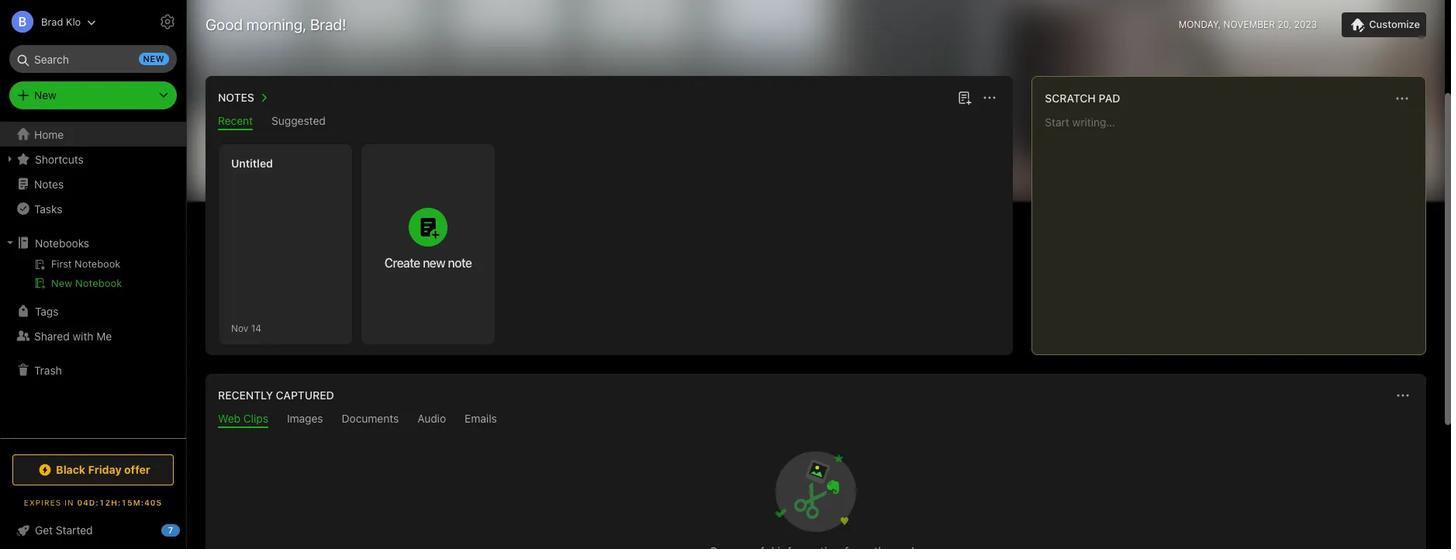 Task type: locate. For each thing, give the bounding box(es) containing it.
untitled
[[231, 157, 273, 170]]

1 vertical spatial new
[[51, 277, 72, 289]]

started
[[56, 524, 93, 537]]

shared with me link
[[0, 324, 185, 348]]

new up home on the top left of page
[[34, 88, 56, 102]]

notebook
[[75, 277, 122, 289]]

notes up tasks
[[34, 177, 64, 190]]

create new note
[[385, 256, 472, 270]]

1 vertical spatial tab list
[[209, 412, 1424, 428]]

more actions image
[[1393, 89, 1412, 108]]

note
[[448, 256, 472, 270]]

1 vertical spatial more actions image
[[1394, 386, 1413, 405]]

1 horizontal spatial new
[[423, 256, 445, 270]]

Account field
[[0, 6, 96, 37]]

documents
[[342, 412, 399, 425]]

audio tab
[[418, 412, 446, 428]]

new left note
[[423, 256, 445, 270]]

notes
[[218, 91, 254, 104], [34, 177, 64, 190]]

Search text field
[[20, 45, 166, 73]]

notes up recent on the top of the page
[[218, 91, 254, 104]]

tree
[[0, 122, 186, 438]]

with
[[73, 329, 93, 343]]

notes inside notes link
[[34, 177, 64, 190]]

notes link
[[0, 171, 185, 196]]

0 horizontal spatial notes
[[34, 177, 64, 190]]

me
[[96, 329, 112, 343]]

images tab
[[287, 412, 323, 428]]

More actions field
[[979, 87, 1001, 109], [1392, 88, 1414, 109], [1393, 385, 1414, 407]]

1 horizontal spatial notes
[[218, 91, 254, 104]]

shortcuts
[[35, 152, 84, 166]]

new
[[34, 88, 56, 102], [51, 277, 72, 289]]

new inside button
[[51, 277, 72, 289]]

scratch pad
[[1045, 92, 1121, 105]]

notebooks link
[[0, 230, 185, 255]]

suggested
[[272, 114, 326, 127]]

documents tab
[[342, 412, 399, 428]]

0 vertical spatial tab list
[[209, 114, 1010, 130]]

0 vertical spatial more actions image
[[981, 88, 999, 107]]

20,
[[1278, 19, 1292, 30]]

home link
[[0, 122, 186, 147]]

2 tab list from the top
[[209, 412, 1424, 428]]

new down the settings 'icon'
[[143, 54, 164, 64]]

0 vertical spatial notes
[[218, 91, 254, 104]]

0 vertical spatial new
[[34, 88, 56, 102]]

recent tab panel
[[206, 130, 1013, 355]]

new
[[143, 54, 164, 64], [423, 256, 445, 270]]

tab list containing web clips
[[209, 412, 1424, 428]]

home
[[34, 128, 64, 141]]

in
[[65, 498, 74, 507]]

more actions image
[[981, 88, 999, 107], [1394, 386, 1413, 405]]

monday,
[[1179, 19, 1221, 30]]

nov
[[231, 322, 248, 334]]

1 vertical spatial new
[[423, 256, 445, 270]]

tags
[[35, 305, 59, 318]]

2023
[[1295, 19, 1318, 30]]

click to collapse image
[[180, 521, 192, 539]]

customize button
[[1342, 12, 1427, 37]]

tab list containing recent
[[209, 114, 1010, 130]]

new inside popup button
[[34, 88, 56, 102]]

tab list
[[209, 114, 1010, 130], [209, 412, 1424, 428]]

scratch pad button
[[1042, 89, 1121, 108]]

expand notebooks image
[[4, 237, 16, 249]]

14
[[251, 322, 261, 334]]

1 horizontal spatial more actions image
[[1394, 386, 1413, 405]]

black friday offer button
[[12, 455, 174, 486]]

create new note button
[[362, 144, 495, 344]]

1 vertical spatial notes
[[34, 177, 64, 190]]

notebooks
[[35, 236, 89, 249]]

new notebook button
[[0, 274, 185, 292]]

0 horizontal spatial new
[[143, 54, 164, 64]]

0 vertical spatial new
[[143, 54, 164, 64]]

recently
[[218, 389, 273, 402]]

new up tags
[[51, 277, 72, 289]]

recent tab
[[218, 114, 253, 130]]

suggested tab
[[272, 114, 326, 130]]

web
[[218, 412, 241, 425]]

pad
[[1099, 92, 1121, 105]]

1 tab list from the top
[[209, 114, 1010, 130]]



Task type: vqa. For each thing, say whether or not it's contained in the screenshot.
MAIN element
no



Task type: describe. For each thing, give the bounding box(es) containing it.
notes inside notes button
[[218, 91, 254, 104]]

images
[[287, 412, 323, 425]]

get started
[[35, 524, 93, 537]]

tags button
[[0, 299, 185, 324]]

brad!
[[310, 16, 346, 33]]

november
[[1224, 19, 1275, 30]]

new button
[[9, 81, 177, 109]]

morning,
[[247, 16, 307, 33]]

new search field
[[20, 45, 169, 73]]

new for new notebook
[[51, 277, 72, 289]]

tab list for recently captured
[[209, 412, 1424, 428]]

brad
[[41, 15, 63, 28]]

new inside search box
[[143, 54, 164, 64]]

Help and Learning task checklist field
[[0, 518, 186, 543]]

recent
[[218, 114, 253, 127]]

Start writing… text field
[[1045, 116, 1425, 342]]

04d:12h:15m:40s
[[77, 498, 162, 507]]

0 horizontal spatial more actions image
[[981, 88, 999, 107]]

get
[[35, 524, 53, 537]]

black
[[56, 463, 85, 476]]

new for new
[[34, 88, 56, 102]]

trash link
[[0, 358, 185, 382]]

tree containing home
[[0, 122, 186, 438]]

nov 14
[[231, 322, 261, 334]]

offer
[[124, 463, 150, 476]]

shared
[[34, 329, 70, 343]]

scratch
[[1045, 92, 1096, 105]]

good
[[206, 16, 243, 33]]

expires
[[24, 498, 61, 507]]

tasks
[[34, 202, 62, 215]]

settings image
[[158, 12, 177, 31]]

7
[[168, 525, 173, 535]]

shared with me
[[34, 329, 112, 343]]

tasks button
[[0, 196, 185, 221]]

black friday offer
[[56, 463, 150, 476]]

more actions field for recently captured
[[1393, 385, 1414, 407]]

expires in 04d:12h:15m:40s
[[24, 498, 162, 507]]

klo
[[66, 15, 81, 28]]

new notebook group
[[0, 255, 185, 299]]

web clips tab
[[218, 412, 268, 428]]

notes button
[[215, 88, 273, 107]]

clips
[[243, 412, 268, 425]]

more actions field for scratch pad
[[1392, 88, 1414, 109]]

new inside button
[[423, 256, 445, 270]]

brad klo
[[41, 15, 81, 28]]

trash
[[34, 363, 62, 377]]

shortcuts button
[[0, 147, 185, 171]]

captured
[[276, 389, 334, 402]]

emails tab
[[465, 412, 497, 428]]

emails
[[465, 412, 497, 425]]

web clips
[[218, 412, 268, 425]]

create
[[385, 256, 420, 270]]

good morning, brad!
[[206, 16, 346, 33]]

audio
[[418, 412, 446, 425]]

friday
[[88, 463, 122, 476]]

monday, november 20, 2023
[[1179, 19, 1318, 30]]

new notebook
[[51, 277, 122, 289]]

web clips tab panel
[[206, 428, 1427, 549]]

tab list for notes
[[209, 114, 1010, 130]]

recently captured
[[218, 389, 334, 402]]

customize
[[1370, 18, 1421, 30]]

recently captured button
[[215, 386, 334, 405]]



